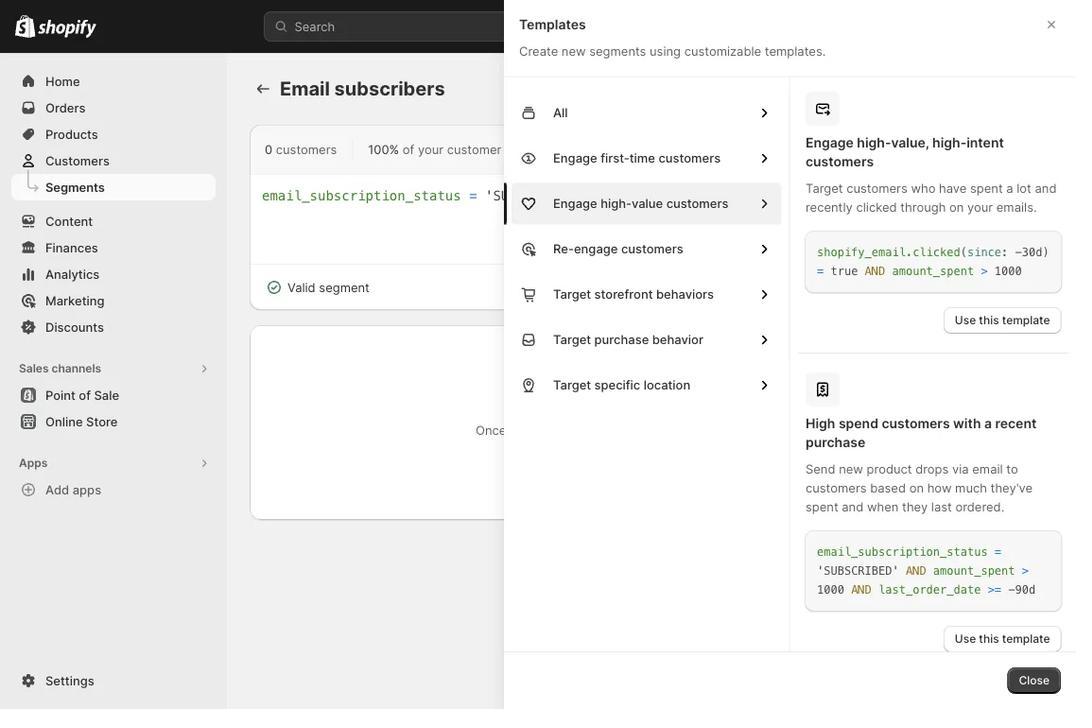 Task type: locate. For each thing, give the bounding box(es) containing it.
0 horizontal spatial >
[[981, 265, 987, 279]]

0 vertical spatial spent
[[970, 181, 1003, 196]]

amount_spent down shopify_email.clicked ( since :
[[892, 265, 974, 279]]

1 vertical spatial use
[[955, 633, 976, 646]]

1 vertical spatial spent
[[805, 500, 838, 514]]

new for send
[[839, 462, 863, 477]]

template for engage high-value, high-intent customers
[[1002, 314, 1050, 328]]

they left the last at right
[[902, 500, 927, 514]]

this inside once you've added customers and they meet this segment's definition, they will appear here.
[[743, 423, 764, 437]]

and
[[1035, 181, 1056, 196], [656, 423, 677, 437], [841, 500, 863, 514]]

you've
[[510, 423, 547, 437]]

target storefront behaviors button
[[512, 274, 782, 315]]

no
[[639, 388, 655, 404]]

1 horizontal spatial new
[[839, 462, 863, 477]]

once you've added customers and they meet this segment's definition, they will appear here.
[[476, 423, 827, 456]]

1 vertical spatial your
[[967, 200, 993, 215]]

and down "shopify_email.clicked"
[[864, 265, 885, 279]]

0 vertical spatial use this template
[[955, 314, 1050, 328]]

>
[[981, 265, 987, 279], [1022, 565, 1028, 578]]

all button
[[512, 92, 782, 134]]

0 vertical spatial purchase
[[594, 332, 649, 347]]

how
[[927, 481, 951, 496]]

target up you
[[553, 332, 591, 347]]

target purchase behavior button
[[512, 319, 782, 361]]

they left will
[[620, 442, 645, 456]]

2 vertical spatial and
[[841, 500, 863, 514]]

1 horizontal spatial your
[[967, 200, 993, 215]]

and
[[864, 265, 885, 279], [905, 565, 926, 578], [851, 584, 871, 597]]

engage for engage high-value, high-intent customers
[[805, 135, 853, 151]]

target specific location button
[[512, 365, 782, 406]]

1 use this template from the top
[[955, 314, 1050, 328]]

0 vertical spatial amount_spent
[[892, 265, 974, 279]]

home link
[[11, 68, 216, 95]]

- right >=
[[1008, 584, 1015, 597]]

1 horizontal spatial purchase
[[805, 435, 865, 451]]

0 horizontal spatial they
[[620, 442, 645, 456]]

target up recently
[[805, 181, 843, 196]]

customers up recently
[[805, 154, 873, 170]]

1 vertical spatial new
[[839, 462, 863, 477]]

1000 down the :
[[994, 265, 1022, 279]]

will
[[649, 442, 668, 456]]

use this template for high spend customers with a recent purchase
[[955, 633, 1050, 646]]

customers inside engage high-value, high-intent customers
[[805, 154, 873, 170]]

1 horizontal spatial have
[[939, 181, 966, 196]]

0 horizontal spatial on
[[909, 481, 924, 496]]

much
[[955, 481, 987, 496]]

use this template down >=
[[955, 633, 1050, 646]]

1 vertical spatial and
[[656, 423, 677, 437]]

template down "30d"
[[1002, 314, 1050, 328]]

=
[[817, 265, 823, 279], [994, 546, 1001, 559]]

and inside send new product drops via email to customers based on how much they've spent and when they last ordered.
[[841, 500, 863, 514]]

a right with
[[984, 416, 992, 432]]

engage left first-
[[553, 151, 597, 165]]

shopify image
[[38, 19, 97, 38]]

= left "true"
[[817, 265, 823, 279]]

0 customers
[[265, 142, 337, 157]]

use this template button down >=
[[943, 627, 1061, 653]]

2 use this template from the top
[[955, 633, 1050, 646]]

and inside once you've added customers and they meet this segment's definition, they will appear here.
[[656, 423, 677, 437]]

using
[[650, 44, 681, 58]]

engage down duplicate button
[[805, 135, 853, 151]]

high- down first-
[[601, 196, 632, 211]]

2 use this template button from the top
[[943, 627, 1061, 653]]

spent inside target customers who have spent a lot and recently clicked through on your emails.
[[970, 181, 1003, 196]]

re-engage customers
[[553, 242, 683, 256]]

2 horizontal spatial they
[[902, 500, 927, 514]]

customizable
[[684, 44, 761, 58]]

based
[[870, 481, 906, 496]]

through
[[900, 200, 946, 215]]

your right "of"
[[418, 142, 444, 157]]

close
[[1019, 674, 1050, 688]]

and down subscribed
[[851, 584, 871, 597]]

high-
[[857, 135, 891, 151], [932, 135, 966, 151], [601, 196, 632, 211]]

0 horizontal spatial high-
[[601, 196, 632, 211]]

when
[[867, 500, 898, 514]]

since
[[967, 246, 1001, 260]]

0 vertical spatial and
[[864, 265, 885, 279]]

a left lot
[[1006, 181, 1013, 196]]

-30d )
[[1015, 246, 1049, 260]]

engage for engage first-time customers
[[553, 151, 597, 165]]

1 vertical spatial amount_spent
[[933, 565, 1015, 578]]

2 horizontal spatial and
[[1035, 181, 1056, 196]]

> up 90d
[[1022, 565, 1028, 578]]

1 vertical spatial purchase
[[805, 435, 865, 451]]

target customers who have spent a lot and recently clicked through on your emails.
[[805, 181, 1056, 215]]

1 ' from the left
[[817, 565, 823, 578]]

use this template button
[[943, 308, 1061, 334], [943, 627, 1061, 653]]

and up will
[[656, 423, 677, 437]]

and right lot
[[1035, 181, 1056, 196]]

1 vertical spatial use this template button
[[943, 627, 1061, 653]]

1 horizontal spatial and
[[841, 500, 863, 514]]

target for target purchase behavior
[[553, 332, 591, 347]]

0 vertical spatial and
[[1035, 181, 1056, 196]]

re-
[[553, 242, 574, 256]]

amount_spent up >=
[[933, 565, 1015, 578]]

0 horizontal spatial spent
[[805, 500, 838, 514]]

close button
[[1008, 668, 1061, 694]]

2 horizontal spatial high-
[[932, 135, 966, 151]]

your left emails.
[[967, 200, 993, 215]]

discounts
[[45, 320, 104, 334]]

1 horizontal spatial a
[[1006, 181, 1013, 196]]

template for high spend customers with a recent purchase
[[1002, 633, 1050, 646]]

template
[[1002, 314, 1050, 328], [1002, 633, 1050, 646]]

1 vertical spatial =
[[994, 546, 1001, 559]]

0 horizontal spatial and
[[656, 423, 677, 437]]

0 vertical spatial new
[[562, 44, 586, 58]]

a
[[1006, 181, 1013, 196], [984, 416, 992, 432]]

customers inside send new product drops via email to customers based on how much they've spent and when they last ordered.
[[805, 481, 866, 496]]

on left the how
[[909, 481, 924, 496]]

on right 'through' at the top right
[[949, 200, 964, 215]]

0 vertical spatial they
[[681, 423, 707, 437]]

2 ' from the left
[[892, 565, 899, 578]]

engage
[[574, 242, 618, 256]]

send new product drops via email to customers based on how much they've spent and when they last ordered.
[[805, 462, 1032, 514]]

apps
[[19, 456, 48, 470]]

2 vertical spatial this
[[979, 633, 999, 646]]

0 horizontal spatial new
[[562, 44, 586, 58]]

engage inside engage high-value, high-intent customers
[[805, 135, 853, 151]]

email subscribers
[[280, 77, 445, 100]]

new right send
[[839, 462, 863, 477]]

target up added
[[553, 378, 591, 392]]

have
[[939, 181, 966, 196], [605, 388, 635, 404]]

1 use this template button from the top
[[943, 308, 1061, 334]]

engage first-time customers
[[553, 151, 721, 165]]

target inside button
[[553, 378, 591, 392]]

use this template down the :
[[955, 314, 1050, 328]]

- for 90d
[[1008, 584, 1015, 597]]

have left no
[[605, 388, 635, 404]]

use this template button down the :
[[943, 308, 1061, 334]]

customers right time
[[659, 151, 721, 165]]

spent down send
[[805, 500, 838, 514]]

0 horizontal spatial '
[[817, 565, 823, 578]]

definition,
[[559, 442, 616, 456]]

appear
[[671, 442, 712, 456]]

segment's
[[768, 423, 827, 437]]

email
[[972, 462, 1003, 477]]

1 horizontal spatial on
[[949, 200, 964, 215]]

customers down send
[[805, 481, 866, 496]]

1 vertical spatial -
[[1008, 584, 1015, 597]]

template up close
[[1002, 633, 1050, 646]]

1 horizontal spatial high-
[[857, 135, 891, 151]]

1000 down ' subscribed '
[[817, 584, 844, 597]]

recently
[[805, 200, 852, 215]]

0 vertical spatial have
[[939, 181, 966, 196]]

1000
[[994, 265, 1022, 279], [817, 584, 844, 597]]

use for high spend customers with a recent purchase
[[955, 633, 976, 646]]

0 vertical spatial -
[[1015, 246, 1022, 260]]

> down since
[[981, 265, 987, 279]]

and up last_order_date
[[905, 565, 926, 578]]

0 vertical spatial template
[[1002, 314, 1050, 328]]

intent
[[966, 135, 1004, 151]]

1 vertical spatial and
[[905, 565, 926, 578]]

1 vertical spatial a
[[984, 416, 992, 432]]

2 vertical spatial and
[[851, 584, 871, 597]]

use this template button for high spend customers with a recent purchase
[[943, 627, 1061, 653]]

1 vertical spatial on
[[909, 481, 924, 496]]

discounts link
[[11, 314, 216, 340]]

customers up definition,
[[591, 423, 652, 437]]

0 horizontal spatial a
[[984, 416, 992, 432]]

this right meet
[[743, 423, 764, 437]]

0 horizontal spatial purchase
[[594, 332, 649, 347]]

purchase down "high"
[[805, 435, 865, 451]]

engage up re-
[[553, 196, 597, 211]]

a inside target customers who have spent a lot and recently clicked through on your emails.
[[1006, 181, 1013, 196]]

target inside target customers who have spent a lot and recently clicked through on your emails.
[[805, 181, 843, 196]]

use down last_order_date
[[955, 633, 976, 646]]

home
[[45, 74, 80, 88]]

1 use from the top
[[955, 314, 976, 328]]

a inside high spend customers with a recent purchase
[[984, 416, 992, 432]]

0 vertical spatial 1000
[[994, 265, 1022, 279]]

this down >=
[[979, 633, 999, 646]]

customers inside high spend customers with a recent purchase
[[881, 416, 950, 432]]

this
[[979, 314, 999, 328], [743, 423, 764, 437], [979, 633, 999, 646]]

1 vertical spatial they
[[620, 442, 645, 456]]

0 vertical spatial a
[[1006, 181, 1013, 196]]

0 vertical spatial use
[[955, 314, 976, 328]]

high- inside button
[[601, 196, 632, 211]]

target for target customers who have spent a lot and recently clicked through on your emails.
[[805, 181, 843, 196]]

1 vertical spatial use this template
[[955, 633, 1050, 646]]

customers down engage high-value customers button
[[621, 242, 683, 256]]

templates.
[[765, 44, 826, 58]]

= up >=
[[994, 546, 1001, 559]]

-90d
[[1008, 584, 1035, 597]]

customers up the drops
[[881, 416, 950, 432]]

valid segment alert
[[250, 265, 385, 310]]

- right the :
[[1015, 246, 1022, 260]]

use down "("
[[955, 314, 976, 328]]

high- for high-
[[857, 135, 891, 151]]

re-engage customers button
[[512, 228, 782, 270]]

engage for engage high-value customers
[[553, 196, 597, 211]]

1 vertical spatial this
[[743, 423, 764, 437]]

1 vertical spatial template
[[1002, 633, 1050, 646]]

shopify_email.clicked
[[817, 246, 960, 260]]

ordered.
[[955, 500, 1004, 514]]

0 vertical spatial your
[[418, 142, 444, 157]]

they up appear
[[681, 423, 707, 437]]

1 horizontal spatial '
[[892, 565, 899, 578]]

high- right value,
[[932, 135, 966, 151]]

new down templates
[[562, 44, 586, 58]]

0 vertical spatial on
[[949, 200, 964, 215]]

on inside target customers who have spent a lot and recently clicked through on your emails.
[[949, 200, 964, 215]]

true
[[830, 265, 858, 279]]

'
[[817, 565, 823, 578], [892, 565, 899, 578]]

1 horizontal spatial spent
[[970, 181, 1003, 196]]

1 template from the top
[[1002, 314, 1050, 328]]

2 use from the top
[[955, 633, 976, 646]]

0 horizontal spatial 1000
[[817, 584, 844, 597]]

have right who
[[939, 181, 966, 196]]

0 vertical spatial use this template button
[[943, 308, 1061, 334]]

customers up clicked
[[846, 181, 907, 196]]

engage first-time customers button
[[512, 138, 782, 179]]

shopify_email.clicked ( since :
[[817, 246, 1008, 260]]

high- for customers
[[601, 196, 632, 211]]

and left when
[[841, 500, 863, 514]]

amount_spent
[[892, 265, 974, 279], [933, 565, 1015, 578]]

1 horizontal spatial they
[[681, 423, 707, 437]]

spend
[[838, 416, 878, 432]]

target
[[805, 181, 843, 196], [553, 287, 591, 302], [553, 332, 591, 347], [553, 378, 591, 392]]

0 vertical spatial =
[[817, 265, 823, 279]]

1 horizontal spatial 1000
[[994, 265, 1022, 279]]

new for create
[[562, 44, 586, 58]]

target down re-
[[553, 287, 591, 302]]

spent up emails.
[[970, 181, 1003, 196]]

customers inside target customers who have spent a lot and recently clicked through on your emails.
[[846, 181, 907, 196]]

purchase up target specific location
[[594, 332, 649, 347]]

they've
[[990, 481, 1032, 496]]

engage high-value, high-intent customers
[[805, 135, 1004, 170]]

high
[[805, 416, 835, 432]]

1 horizontal spatial >
[[1022, 565, 1028, 578]]

they
[[681, 423, 707, 437], [620, 442, 645, 456], [902, 500, 927, 514]]

on
[[949, 200, 964, 215], [909, 481, 924, 496]]

value
[[632, 196, 663, 211]]

0 vertical spatial this
[[979, 314, 999, 328]]

this down since
[[979, 314, 999, 328]]

2 vertical spatial they
[[902, 500, 927, 514]]

high- up clicked
[[857, 135, 891, 151]]

customers right value
[[666, 196, 729, 211]]

1 vertical spatial 1000
[[817, 584, 844, 597]]

new inside send new product drops via email to customers based on how much they've spent and when they last ordered.
[[839, 462, 863, 477]]

target for target specific location
[[553, 378, 591, 392]]

customers
[[276, 142, 337, 157], [659, 151, 721, 165], [805, 154, 873, 170], [846, 181, 907, 196], [666, 196, 729, 211], [621, 242, 683, 256], [658, 388, 725, 404], [881, 416, 950, 432], [591, 423, 652, 437], [805, 481, 866, 496]]

2 template from the top
[[1002, 633, 1050, 646]]

0 horizontal spatial have
[[605, 388, 635, 404]]



Task type: describe. For each thing, give the bounding box(es) containing it.
search button
[[264, 11, 812, 42]]

last
[[931, 500, 952, 514]]

have inside target customers who have spent a lot and recently clicked through on your emails.
[[939, 181, 966, 196]]

behavior
[[652, 332, 703, 347]]

' subscribed '
[[817, 565, 899, 578]]

sales channels button
[[11, 356, 216, 382]]

all
[[553, 105, 568, 120]]

via
[[952, 462, 969, 477]]

storefront
[[594, 287, 653, 302]]

customers inside once you've added customers and they meet this segment's definition, they will appear here.
[[591, 423, 652, 437]]

location
[[644, 378, 691, 392]]

they inside send new product drops via email to customers based on how much they've spent and when they last ordered.
[[902, 500, 927, 514]]

spent inside send new product drops via email to customers based on how much they've spent and when they last ordered.
[[805, 500, 838, 514]]

0 horizontal spatial your
[[418, 142, 444, 157]]

segment
[[319, 280, 370, 295]]

this for engage high-value, high-intent customers
[[979, 314, 999, 328]]

last_order_date
[[878, 584, 981, 597]]

duplicate
[[773, 82, 824, 96]]

recent
[[995, 416, 1036, 432]]

settings link
[[11, 668, 216, 694]]

segments
[[589, 44, 646, 58]]

engage high-value customers button
[[512, 183, 782, 225]]

target purchase behavior
[[553, 332, 703, 347]]

add apps
[[45, 482, 101, 497]]

subscribers
[[334, 77, 445, 100]]

use this template for engage high-value, high-intent customers
[[955, 314, 1050, 328]]

customers right no
[[658, 388, 725, 404]]

value,
[[891, 135, 929, 151]]

your inside target customers who have spent a lot and recently clicked through on your emails.
[[967, 200, 993, 215]]

customer
[[447, 142, 502, 157]]

here.
[[715, 442, 744, 456]]

emails.
[[996, 200, 1037, 215]]

90d
[[1015, 584, 1035, 597]]

- for 30d
[[1015, 246, 1022, 260]]

templates
[[519, 17, 586, 33]]

email
[[280, 77, 330, 100]]

duplicate button
[[762, 76, 836, 102]]

added
[[551, 423, 588, 437]]

0 vertical spatial >
[[981, 265, 987, 279]]

time
[[630, 151, 655, 165]]

lot
[[1016, 181, 1031, 196]]

valid segment
[[287, 280, 370, 295]]

send
[[805, 462, 835, 477]]

specific
[[594, 378, 640, 392]]

0
[[265, 142, 272, 157]]

>=
[[987, 584, 1001, 597]]

target specific location
[[553, 378, 691, 392]]

segments link
[[11, 174, 216, 200]]

(
[[960, 246, 967, 260]]

with
[[953, 416, 981, 432]]

search
[[295, 19, 335, 34]]

on inside send new product drops via email to customers based on how much they've spent and when they last ordered.
[[909, 481, 924, 496]]

segments
[[45, 180, 105, 194]]

channels
[[52, 362, 101, 375]]

sales
[[19, 362, 49, 375]]

valid
[[287, 280, 316, 295]]

1 horizontal spatial =
[[994, 546, 1001, 559]]

apps button
[[11, 450, 216, 477]]

add
[[45, 482, 69, 497]]

use for engage high-value, high-intent customers
[[955, 314, 976, 328]]

0 horizontal spatial =
[[817, 265, 823, 279]]

target for target storefront behaviors
[[553, 287, 591, 302]]

100% of your customer base
[[368, 142, 533, 157]]

)
[[1042, 246, 1049, 260]]

1 vertical spatial >
[[1022, 565, 1028, 578]]

drops
[[915, 462, 948, 477]]

30d
[[1022, 246, 1042, 260]]

base
[[505, 142, 533, 157]]

create new segments using customizable templates.
[[519, 44, 826, 58]]

100%
[[368, 142, 399, 157]]

once
[[476, 423, 506, 437]]

clicked
[[856, 200, 897, 215]]

engage high-value customers
[[553, 196, 729, 211]]

apps
[[73, 482, 101, 497]]

:
[[1001, 246, 1008, 260]]

first-
[[601, 151, 630, 165]]

use this template button for engage high-value, high-intent customers
[[943, 308, 1061, 334]]

and inside target customers who have spent a lot and recently clicked through on your emails.
[[1035, 181, 1056, 196]]

add apps button
[[11, 477, 216, 503]]

settings
[[45, 673, 94, 688]]

meet
[[710, 423, 740, 437]]

email_subscription_status
[[817, 546, 987, 559]]

of
[[403, 142, 414, 157]]

customers right 0
[[276, 142, 337, 157]]

1 vertical spatial have
[[605, 388, 635, 404]]

purchase inside button
[[594, 332, 649, 347]]

customers
[[45, 153, 110, 168]]

who
[[911, 181, 935, 196]]

purchase inside high spend customers with a recent purchase
[[805, 435, 865, 451]]

product
[[866, 462, 912, 477]]

customers link
[[11, 148, 216, 174]]

subscribed
[[823, 565, 892, 578]]

this for high spend customers with a recent purchase
[[979, 633, 999, 646]]

target storefront behaviors
[[553, 287, 714, 302]]



Task type: vqa. For each thing, say whether or not it's contained in the screenshot.
will
yes



